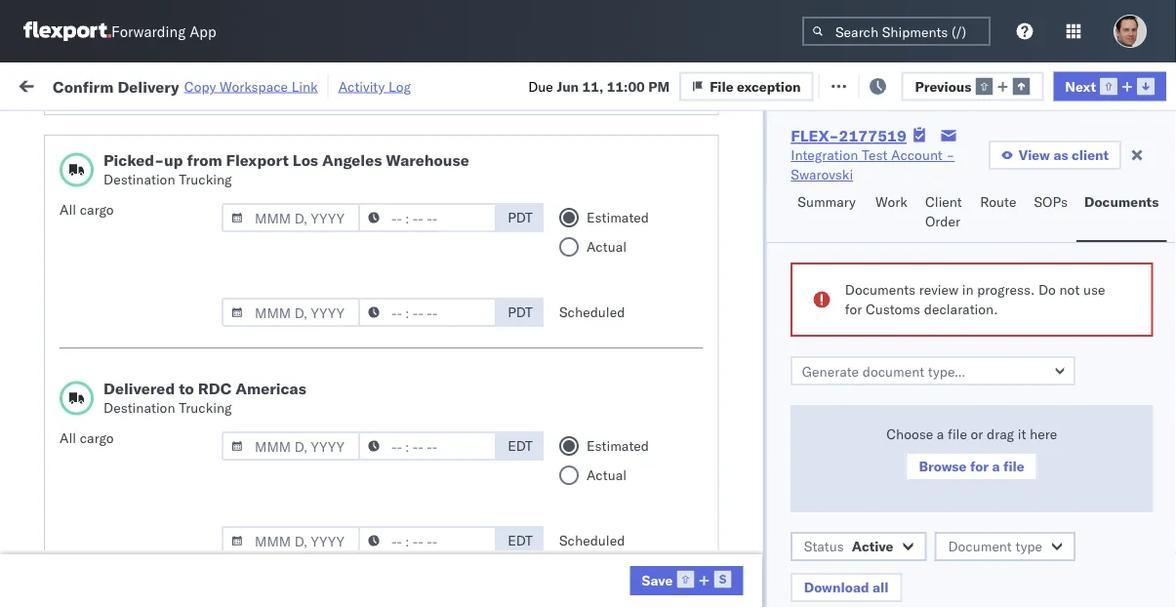 Task type: describe. For each thing, give the bounding box(es) containing it.
angeles,
[[202, 314, 255, 331]]

work
[[45, 71, 96, 98]]

1 ocean from the top
[[376, 196, 416, 213]]

test inside "integration test account - swarovski" link
[[862, 146, 888, 164]]

swarovski up download
[[797, 539, 859, 556]]

status : ready for work, blocked, in progress
[[106, 121, 353, 136]]

1 resize handle column header from the left
[[274, 151, 298, 607]]

browse
[[919, 458, 966, 475]]

jul for 9:59 pm pdt, jul 2, 2023
[[185, 539, 203, 556]]

at inside button
[[142, 409, 154, 427]]

gvcu5265864
[[981, 453, 1077, 470]]

1 flex-2310512 from the top
[[856, 282, 957, 299]]

workitem
[[21, 160, 73, 174]]

no
[[458, 121, 473, 136]]

documents button
[[1077, 184, 1167, 242]]

trucking inside picked-up from flexport los angeles warehouse destination trucking
[[179, 171, 232, 188]]

arrival
[[98, 409, 138, 427]]

2177519
[[839, 126, 907, 145]]

flexport. image
[[23, 21, 111, 41]]

2 air from the top
[[376, 539, 394, 556]]

due jun 11, 11:00 pm
[[528, 77, 670, 94]]

pickup for international
[[106, 228, 148, 245]]

progress
[[304, 121, 353, 136]]

batch action button
[[1048, 70, 1176, 99]]

rdc
[[198, 379, 232, 398]]

airport inside schedule pickup from los angeles international airport
[[128, 247, 171, 265]]

pdt for first -- : -- -- text box from the top
[[508, 209, 533, 226]]

previous
[[915, 77, 972, 94]]

beach,
[[218, 443, 261, 460]]

scheduled for picked-up from flexport los angeles warehouse
[[559, 304, 625, 321]]

activity log
[[338, 78, 411, 95]]

view as client
[[1019, 146, 1109, 164]]

summary button
[[790, 184, 868, 242]]

import
[[154, 76, 198, 93]]

angeles inside schedule pickup from los angeles international airport
[[209, 228, 259, 245]]

1 horizontal spatial at
[[377, 76, 389, 93]]

all
[[872, 579, 888, 596]]

batch
[[1078, 76, 1116, 93]]

forwarding app
[[111, 22, 216, 41]]

los inside picked-up from flexport los angeles warehouse destination trucking
[[293, 150, 318, 170]]

actual for picked-up from flexport los angeles warehouse
[[587, 238, 627, 255]]

app
[[190, 22, 216, 41]]

2:00 am pdt, aug 17, 2023
[[93, 282, 274, 299]]

file inside button
[[1003, 458, 1024, 475]]

deadline
[[93, 160, 140, 174]]

by:
[[71, 120, 89, 137]]

workitem button
[[12, 155, 283, 175]]

flex-2177519
[[791, 126, 907, 145]]

integration test account - karl lagerfeld
[[630, 496, 884, 513]]

delivered
[[103, 379, 175, 398]]

document type
[[948, 538, 1042, 555]]

pdt, for 11:59 pm pdt, oct 10, 2023
[[159, 453, 190, 471]]

destination inside picked-up from flexport los angeles warehouse destination trucking
[[103, 171, 175, 188]]

status for status : ready for work, blocked, in progress
[[106, 121, 140, 136]]

log
[[389, 78, 411, 95]]

4 resize handle column header from the left
[[470, 151, 493, 607]]

1 horizontal spatial file
[[854, 76, 878, 93]]

id
[[850, 160, 862, 174]]

10,
[[220, 453, 241, 471]]

pdt, for 9:59 pm pdt, jul 2, 2023
[[151, 539, 181, 556]]

upload
[[45, 271, 89, 288]]

flex-2389690
[[856, 325, 957, 342]]

documents for documents review in progress. do not use for customs declaration.
[[845, 281, 915, 298]]

choose
[[886, 426, 933, 443]]

2 flex-2310512 from the top
[[856, 410, 957, 428]]

1 on from the left
[[670, 325, 690, 342]]

container numbers
[[981, 152, 1033, 182]]

estimated for picked-up from flexport los angeles warehouse
[[587, 209, 649, 226]]

oct
[[193, 453, 217, 471]]

1 schedule from the top
[[45, 195, 103, 212]]

0 horizontal spatial file
[[947, 426, 967, 443]]

work,
[[205, 121, 236, 136]]

download
[[804, 579, 869, 596]]

route button
[[973, 184, 1026, 242]]

estimated for delivered to rdc americas
[[587, 437, 649, 454]]

7 resize handle column header from the left
[[948, 151, 971, 607]]

schedule pickup from phoenix
[[45, 367, 234, 384]]

2023 for 9:59 pm pdt, jul 2, 2023
[[222, 539, 256, 556]]

2, for 11:59 pm pdt, jul 2, 2023
[[215, 325, 227, 342]]

0 vertical spatial a
[[936, 426, 944, 443]]

confirm for confirm pickup from los angeles, ca
[[45, 314, 95, 331]]

snooze
[[307, 160, 346, 174]]

2 integration test account - on ag from the left
[[630, 325, 840, 342]]

5 schedule from the top
[[45, 495, 103, 512]]

1 -- : -- -- text field from the top
[[358, 203, 497, 232]]

2 -- : -- -- text field from the top
[[358, 298, 497, 327]]

swarovski down summary button
[[797, 282, 859, 299]]

2:00
[[93, 282, 122, 299]]

mmm d, yyyy text field for angeles
[[222, 298, 360, 327]]

flex-2177389
[[856, 453, 957, 471]]

from for beach,
[[152, 443, 180, 460]]

ca
[[45, 333, 63, 350]]

2023 for 10:05 am pdt, jul 20, 2023
[[240, 196, 274, 213]]

cargo for delivered
[[80, 430, 114, 447]]

flex-2221222
[[856, 539, 957, 556]]

edt for second -- : -- -- text field from the top
[[508, 532, 533, 549]]

next
[[1065, 77, 1096, 94]]

cargo for picked-
[[80, 201, 114, 218]]

flexport
[[226, 150, 289, 170]]

1 vertical spatial work
[[876, 193, 908, 210]]

do
[[1038, 281, 1056, 298]]

pdt, for 2:00 am pdt, aug 17, 2023
[[152, 282, 183, 299]]

angeles inside picked-up from flexport los angeles warehouse destination trucking
[[322, 150, 382, 170]]

mode button
[[366, 155, 473, 175]]

cfs
[[158, 409, 183, 427]]

pdt for 1st -- : -- -- text box from the bottom
[[508, 304, 533, 321]]

1 integration test account - on ag from the left
[[503, 325, 713, 342]]

mbl/mawb button
[[1098, 155, 1176, 175]]

copy
[[184, 78, 216, 95]]

as
[[1054, 146, 1068, 164]]

: for snoozed
[[449, 121, 453, 136]]

9:00
[[93, 410, 122, 428]]

1 air from the top
[[376, 282, 394, 299]]

2 fcl from the top
[[419, 453, 444, 471]]

2023 for 11:59 pm pdt, jul 2, 2023
[[231, 325, 265, 342]]

my
[[9, 71, 40, 98]]

0 horizontal spatial exception
[[737, 77, 801, 94]]

schedule pickup from long beach, california link
[[45, 442, 277, 481]]

2260661
[[898, 196, 957, 213]]

edt for 2nd -- : -- -- text field from the bottom
[[508, 437, 533, 454]]

3 ocean from the top
[[376, 453, 416, 471]]

Generate document type... text field
[[790, 356, 1075, 386]]

pm for 9:59 pm pdt, jul 2, 2023
[[126, 539, 147, 556]]

2 ocean fcl from the top
[[376, 453, 444, 471]]

11:59 pm pdt, oct 10, 2023
[[93, 453, 279, 471]]

2023 for 2:00 am pdt, aug 17, 2023
[[240, 282, 274, 299]]

760
[[348, 76, 373, 93]]

confirm pickup from los angeles, ca
[[45, 314, 255, 350]]

schedule pickup from los angeles international airport
[[45, 228, 259, 265]]

1 vertical spatial delivery
[[106, 195, 156, 212]]

import work button
[[146, 62, 243, 106]]

1 fcl from the top
[[419, 196, 444, 213]]

in
[[962, 281, 973, 298]]

from for angeles,
[[144, 314, 173, 331]]

jul for 10:05 am pdt, jul 20, 2023
[[194, 196, 212, 213]]

work button
[[868, 184, 918, 242]]

snoozed : no
[[404, 121, 473, 136]]

actions
[[1118, 160, 1158, 174]]

confirm arrival at cfs
[[45, 409, 183, 427]]

16,
[[214, 410, 235, 428]]

schedule for los
[[45, 228, 103, 245]]

pm for 11:59 pm pdt, oct 10, 2023
[[134, 453, 156, 471]]

2132512
[[898, 496, 957, 513]]

it
[[1017, 426, 1026, 443]]

international inside schedule pickup from los angeles international airport
[[45, 247, 124, 265]]

los for angeles
[[184, 228, 206, 245]]

airport inside confirm pickup from o'hare international airport
[[128, 548, 171, 565]]

1 schedule delivery appointment button from the top
[[45, 194, 240, 215]]

or
[[970, 426, 983, 443]]

karl
[[797, 496, 822, 513]]

pickup for california
[[106, 443, 148, 460]]

2342352
[[898, 582, 957, 599]]

mmm d, yyyy text field for trucking
[[222, 526, 360, 555]]

confirm for confirm delivery copy workspace link
[[53, 76, 114, 96]]

customs inside the upload customs clearance documents
[[93, 271, 148, 288]]

aug for 16,
[[185, 410, 211, 428]]

3 resize handle column header from the left
[[343, 151, 366, 607]]



Task type: vqa. For each thing, say whether or not it's contained in the screenshot.
top Air
yes



Task type: locate. For each thing, give the bounding box(es) containing it.
fcl
[[419, 196, 444, 213], [419, 453, 444, 471]]

cargo down deadline
[[80, 201, 114, 218]]

2023
[[240, 196, 274, 213], [240, 282, 274, 299], [231, 325, 265, 342], [239, 410, 273, 428], [245, 453, 279, 471], [222, 539, 256, 556]]

storage
[[564, 239, 612, 256], [564, 453, 612, 471], [564, 582, 612, 599], [691, 582, 739, 599]]

schedule delivery appointment link down workitem button
[[45, 194, 240, 213]]

1 vertical spatial schedule delivery appointment button
[[45, 494, 240, 516]]

for inside documents review in progress. do not use for customs declaration.
[[845, 301, 862, 318]]

1 cargo from the top
[[80, 201, 114, 218]]

1 appointment from the top
[[160, 195, 240, 212]]

2 all cargo from the top
[[60, 430, 114, 447]]

international down california
[[45, 548, 124, 565]]

risk
[[393, 76, 415, 93]]

: left ready
[[140, 121, 143, 136]]

(0)
[[306, 76, 331, 93]]

MMM D, YYYY text field
[[222, 203, 360, 232], [222, 431, 360, 461]]

aug for 17,
[[186, 282, 212, 299]]

2 vertical spatial jul
[[185, 539, 203, 556]]

swarovski up the summary
[[791, 166, 853, 183]]

from for angeles
[[152, 228, 180, 245]]

20,
[[216, 196, 237, 213]]

scheduled
[[559, 304, 625, 321], [559, 532, 625, 549]]

1 vertical spatial destination
[[103, 399, 175, 416]]

1 horizontal spatial ag
[[821, 325, 840, 342]]

active
[[851, 538, 893, 555]]

actual for delivered to rdc americas
[[587, 467, 627, 484]]

airport right 9:59
[[128, 548, 171, 565]]

phoenix
[[184, 367, 234, 384]]

0 vertical spatial 2,
[[215, 325, 227, 342]]

appointment up o'hare
[[160, 495, 240, 512]]

file up 2177519 in the top right of the page
[[854, 76, 878, 93]]

destination down picked-
[[103, 171, 175, 188]]

0 vertical spatial airport
[[128, 247, 171, 265]]

1 edt from the top
[[508, 437, 533, 454]]

2023 for 9:00 pm pdt, aug 16, 2023
[[239, 410, 273, 428]]

from inside picked-up from flexport los angeles warehouse destination trucking
[[187, 150, 222, 170]]

schedule inside schedule pickup from los angeles international airport
[[45, 228, 103, 245]]

los inside confirm pickup from los angeles, ca
[[176, 314, 198, 331]]

airport
[[128, 247, 171, 265], [128, 548, 171, 565]]

2 11:59 from the top
[[93, 453, 131, 471]]

aug left the 16,
[[185, 410, 211, 428]]

1 vertical spatial am
[[126, 282, 148, 299]]

2 schedule delivery appointment from the top
[[45, 495, 240, 512]]

1 vertical spatial 2310512
[[898, 410, 957, 428]]

from for los
[[187, 150, 222, 170]]

1 actual from the top
[[587, 238, 627, 255]]

picked-up from flexport los angeles warehouse destination trucking
[[103, 150, 469, 188]]

delivery down deadline
[[106, 195, 156, 212]]

2 horizontal spatial documents
[[1085, 193, 1159, 210]]

1 horizontal spatial status
[[804, 538, 844, 555]]

1 horizontal spatial file exception
[[854, 76, 945, 93]]

schedule pickup from los angeles international airport link
[[45, 227, 277, 266]]

1 vertical spatial a
[[992, 458, 1000, 475]]

2 edt from the top
[[508, 532, 533, 549]]

activity log button
[[338, 74, 411, 98]]

flex
[[825, 160, 847, 174]]

confirm delivery copy workspace link
[[53, 76, 318, 96]]

a inside browse for a file button
[[992, 458, 1000, 475]]

mmm d, yyyy text field for flexport
[[222, 203, 360, 232]]

edt
[[508, 437, 533, 454], [508, 532, 533, 549]]

0 vertical spatial -- : -- -- text field
[[358, 431, 497, 461]]

0 vertical spatial for
[[186, 121, 202, 136]]

scheduled for delivered to rdc americas
[[559, 532, 625, 549]]

pm for 11:59 pm pdt, jul 2, 2023
[[134, 325, 156, 342]]

1 vertical spatial airport
[[128, 548, 171, 565]]

international
[[45, 247, 124, 265], [45, 548, 124, 565]]

2 ag from the left
[[821, 325, 840, 342]]

file exception button
[[824, 70, 958, 99], [824, 70, 958, 99], [680, 72, 814, 101], [680, 72, 814, 101]]

2 resize handle column header from the left
[[279, 151, 303, 607]]

1 scheduled from the top
[[559, 304, 625, 321]]

all left 10:05
[[60, 201, 76, 218]]

am right 10:05
[[134, 196, 157, 213]]

11:59 down 2:00 at the top left of page
[[93, 325, 131, 342]]

3 schedule from the top
[[45, 367, 103, 384]]

los down in
[[293, 150, 318, 170]]

from down 10:05 am pdt, jul 20, 2023
[[152, 228, 180, 245]]

0 vertical spatial edt
[[508, 437, 533, 454]]

customs
[[93, 271, 148, 288], [865, 301, 920, 318]]

am for 10:05
[[134, 196, 157, 213]]

trucking inside delivered to rdc americas destination trucking
[[179, 399, 232, 416]]

all for delivered
[[60, 430, 76, 447]]

9:00 pm pdt, aug 16, 2023
[[93, 410, 273, 428]]

0 vertical spatial ocean
[[376, 196, 416, 213]]

0 vertical spatial delivery
[[118, 76, 179, 96]]

test
[[862, 146, 888, 164], [701, 196, 726, 213], [701, 282, 726, 299], [574, 325, 599, 342], [701, 325, 726, 342], [701, 410, 726, 428], [701, 496, 726, 513], [701, 539, 726, 556]]

documents review in progress. do not use for customs declaration.
[[845, 281, 1105, 318]]

schedule delivery appointment
[[45, 195, 240, 212], [45, 495, 240, 512]]

from down 'upload customs clearance documents' button
[[144, 314, 173, 331]]

confirm left arrival on the left bottom of the page
[[45, 409, 95, 427]]

appointment down deadline button
[[160, 195, 240, 212]]

file
[[947, 426, 967, 443], [1003, 458, 1024, 475]]

2310512 up "declaration."
[[898, 282, 957, 299]]

1 all from the top
[[60, 201, 76, 218]]

schedule delivery appointment button up confirm pickup from o'hare international airport
[[45, 494, 240, 516]]

2177389
[[898, 453, 957, 471]]

1 schedule delivery appointment link from the top
[[45, 194, 240, 213]]

1 vertical spatial actual
[[587, 467, 627, 484]]

2 all from the top
[[60, 430, 76, 447]]

flex-2132512 button
[[825, 491, 961, 519], [825, 491, 961, 519]]

swarovski down flex on the top right of page
[[797, 196, 859, 213]]

1 vertical spatial file
[[1003, 458, 1024, 475]]

flex-2132512
[[856, 496, 957, 513]]

0 vertical spatial all cargo
[[60, 201, 114, 218]]

mmm d, yyyy text field right o'hare
[[222, 526, 360, 555]]

review
[[919, 281, 958, 298]]

documents inside documents button
[[1085, 193, 1159, 210]]

2 2310512 from the top
[[898, 410, 957, 428]]

for left work,
[[186, 121, 202, 136]]

1 vertical spatial ocean fcl
[[376, 453, 444, 471]]

container numbers button
[[971, 147, 1079, 183]]

10:05
[[93, 196, 131, 213]]

1 horizontal spatial documents
[[845, 281, 915, 298]]

1 airport from the top
[[128, 247, 171, 265]]

from inside confirm pickup from los angeles, ca
[[144, 314, 173, 331]]

2 airport from the top
[[128, 548, 171, 565]]

from inside schedule pickup from los angeles international airport
[[152, 228, 180, 245]]

file right 11:00
[[710, 77, 734, 94]]

declaration.
[[924, 301, 998, 318]]

integration inside "integration test account - swarovski" link
[[791, 146, 858, 164]]

2 ocean from the top
[[376, 325, 416, 342]]

schedule pickup from long beach, california button
[[45, 442, 277, 483]]

work
[[201, 76, 236, 93], [876, 193, 908, 210]]

2 pdt from the top
[[508, 304, 533, 321]]

0 vertical spatial fcl
[[419, 196, 444, 213]]

1 pdt from the top
[[508, 209, 533, 226]]

0 horizontal spatial a
[[936, 426, 944, 443]]

2221222
[[898, 539, 957, 556]]

pickup inside schedule pickup from long beach, california
[[106, 443, 148, 460]]

aug
[[186, 282, 212, 299], [185, 410, 211, 428]]

from down 'confirm pickup from los angeles, ca' 'button'
[[152, 367, 180, 384]]

flex-2310512 down flex-2329631
[[856, 282, 957, 299]]

1 vertical spatial international
[[45, 548, 124, 565]]

status for status active
[[804, 538, 844, 555]]

resize handle column header
[[274, 151, 298, 607], [279, 151, 303, 607], [343, 151, 366, 607], [470, 151, 493, 607], [596, 151, 620, 607], [792, 151, 815, 607], [948, 151, 971, 607], [1075, 151, 1098, 607], [1141, 151, 1165, 607]]

11:59 down confirm arrival at cfs button
[[93, 453, 131, 471]]

customs down schedule pickup from los angeles international airport
[[93, 271, 148, 288]]

0 vertical spatial los
[[293, 150, 318, 170]]

flex-
[[791, 126, 839, 145], [856, 196, 898, 213], [856, 239, 898, 256], [856, 282, 898, 299], [856, 325, 898, 342], [856, 368, 898, 385], [856, 410, 898, 428], [856, 453, 898, 471], [856, 496, 898, 513], [856, 539, 898, 556], [856, 582, 898, 599]]

0 horizontal spatial file
[[710, 77, 734, 94]]

2 international from the top
[[45, 548, 124, 565]]

: for status
[[140, 121, 143, 136]]

1 horizontal spatial customs
[[865, 301, 920, 318]]

confirm inside confirm pickup from o'hare international airport
[[45, 529, 95, 546]]

confirm for confirm arrival at cfs
[[45, 409, 95, 427]]

from inside the schedule pickup from phoenix link
[[152, 367, 180, 384]]

2 mmm d, yyyy text field from the top
[[222, 526, 360, 555]]

1 vertical spatial cargo
[[80, 430, 114, 447]]

0 vertical spatial flex-2310512
[[856, 282, 957, 299]]

from for international
[[144, 529, 173, 546]]

11:59 for 11:59 pm pdt, jul 2, 2023
[[93, 325, 131, 342]]

1 2310512 from the top
[[898, 282, 957, 299]]

international up upload
[[45, 247, 124, 265]]

0 vertical spatial status
[[106, 121, 140, 136]]

1 vertical spatial edt
[[508, 532, 533, 549]]

1 horizontal spatial :
[[449, 121, 453, 136]]

documents inside documents review in progress. do not use for customs declaration.
[[845, 281, 915, 298]]

pickup for ca
[[98, 314, 140, 331]]

confirm down california
[[45, 529, 95, 546]]

status up download
[[804, 538, 844, 555]]

1 vertical spatial 2,
[[206, 539, 219, 556]]

schedule delivery appointment link up confirm pickup from o'hare international airport
[[45, 494, 240, 514]]

at left risk at left
[[377, 76, 389, 93]]

pdt, for 11:59 pm pdt, jul 2, 2023
[[159, 325, 190, 342]]

1 vertical spatial ocean
[[376, 325, 416, 342]]

2 vertical spatial for
[[970, 458, 988, 475]]

exception down search shipments (/) text field
[[881, 76, 945, 93]]

-- : -- -- text field
[[358, 431, 497, 461], [358, 526, 497, 555]]

1 schedule delivery appointment from the top
[[45, 195, 240, 212]]

account
[[891, 146, 943, 164], [730, 196, 781, 213], [730, 282, 781, 299], [603, 325, 655, 342], [730, 325, 781, 342], [730, 410, 781, 428], [730, 496, 781, 513], [730, 539, 781, 556]]

mmm d, yyyy text field for americas
[[222, 431, 360, 461]]

2023 for 11:59 pm pdt, oct 10, 2023
[[245, 453, 279, 471]]

1 vertical spatial schedule delivery appointment
[[45, 495, 240, 512]]

2006088
[[898, 368, 957, 385]]

9 resize handle column header from the left
[[1141, 151, 1165, 607]]

0 vertical spatial angeles
[[322, 150, 382, 170]]

angeles down progress
[[322, 150, 382, 170]]

1 mmm d, yyyy text field from the top
[[222, 203, 360, 232]]

1 mmm d, yyyy text field from the top
[[222, 298, 360, 327]]

0 vertical spatial schedule delivery appointment link
[[45, 194, 240, 213]]

2 schedule from the top
[[45, 228, 103, 245]]

1 horizontal spatial for
[[845, 301, 862, 318]]

flex-2221222 button
[[825, 534, 961, 562], [825, 534, 961, 562]]

customs up the flex-2389690
[[865, 301, 920, 318]]

2,
[[215, 325, 227, 342], [206, 539, 219, 556]]

los for angeles,
[[176, 314, 198, 331]]

pickup inside confirm pickup from o'hare international airport
[[98, 529, 140, 546]]

mmm d, yyyy text field down americas
[[222, 431, 360, 461]]

pickup inside confirm pickup from los angeles, ca
[[98, 314, 140, 331]]

0 horizontal spatial work
[[201, 76, 236, 93]]

snoozed
[[404, 121, 449, 136]]

2 vertical spatial ocean
[[376, 453, 416, 471]]

confirm up by: at top left
[[53, 76, 114, 96]]

from inside schedule pickup from long beach, california
[[152, 443, 180, 460]]

am right 2:00 at the top left of page
[[126, 282, 148, 299]]

filtered
[[20, 120, 67, 137]]

deadline button
[[83, 155, 278, 175]]

blocked,
[[239, 121, 288, 136]]

mmm d, yyyy text field up americas
[[222, 298, 360, 327]]

0 vertical spatial international
[[45, 247, 124, 265]]

2 trucking from the top
[[179, 399, 232, 416]]

progress.
[[977, 281, 1035, 298]]

11:59 for 11:59 pm pdt, oct 10, 2023
[[93, 453, 131, 471]]

6 resize handle column header from the left
[[792, 151, 815, 607]]

pm for 9:00 pm pdt, aug 16, 2023
[[126, 410, 147, 428]]

appointment for second schedule delivery appointment link from the top of the page
[[160, 495, 240, 512]]

1 vertical spatial appointment
[[160, 495, 240, 512]]

all for picked-
[[60, 201, 76, 218]]

1 vertical spatial fcl
[[419, 453, 444, 471]]

2310512 down the 2006088
[[898, 410, 957, 428]]

destination inside delivered to rdc americas destination trucking
[[103, 399, 175, 416]]

0 vertical spatial jul
[[194, 196, 212, 213]]

pdt, for 10:05 am pdt, jul 20, 2023
[[160, 196, 191, 213]]

2 schedule delivery appointment button from the top
[[45, 494, 240, 516]]

from left o'hare
[[144, 529, 173, 546]]

not
[[1059, 281, 1079, 298]]

delivery up ready
[[118, 76, 179, 96]]

customs inside documents review in progress. do not use for customs declaration.
[[865, 301, 920, 318]]

cargo down 9:00
[[80, 430, 114, 447]]

all cargo for delivered
[[60, 430, 114, 447]]

confirm inside confirm pickup from los angeles, ca
[[45, 314, 95, 331]]

2023 down 17, at the top of page
[[231, 325, 265, 342]]

schedule up upload
[[45, 228, 103, 245]]

container
[[981, 152, 1033, 166]]

0 horizontal spatial customs
[[93, 271, 148, 288]]

0 vertical spatial 11:59
[[93, 325, 131, 342]]

save button
[[630, 566, 743, 595]]

view as client button
[[989, 141, 1122, 170]]

0 vertical spatial schedule delivery appointment button
[[45, 194, 240, 215]]

from right 'up'
[[187, 150, 222, 170]]

0 vertical spatial destination
[[103, 171, 175, 188]]

aug left 17, at the top of page
[[186, 282, 212, 299]]

0 vertical spatial all
[[60, 201, 76, 218]]

2 actual from the top
[[587, 467, 627, 484]]

all cargo down 9:00
[[60, 430, 114, 447]]

1 horizontal spatial exception
[[881, 76, 945, 93]]

unknown
[[93, 368, 154, 385]]

delivery up confirm pickup from o'hare international airport
[[106, 495, 156, 512]]

schedule delivery appointment down workitem button
[[45, 195, 240, 212]]

pickup for airport
[[98, 529, 140, 546]]

1 vertical spatial pdt
[[508, 304, 533, 321]]

1 vertical spatial los
[[184, 228, 206, 245]]

ready
[[148, 121, 183, 136]]

schedule delivery appointment for second schedule delivery appointment link from the bottom
[[45, 195, 240, 212]]

0 vertical spatial ocean fcl
[[376, 196, 444, 213]]

los down 2:00 am pdt, aug 17, 2023
[[176, 314, 198, 331]]

schedule delivery appointment for second schedule delivery appointment link from the top of the page
[[45, 495, 240, 512]]

california
[[45, 462, 105, 479]]

1 : from the left
[[140, 121, 143, 136]]

flex-2006088 button
[[825, 363, 961, 390], [825, 363, 961, 390]]

5 resize handle column header from the left
[[596, 151, 620, 607]]

2 schedule delivery appointment link from the top
[[45, 494, 240, 514]]

2 mmm d, yyyy text field from the top
[[222, 431, 360, 461]]

0 vertical spatial appointment
[[160, 195, 240, 212]]

copy workspace link button
[[184, 78, 318, 95]]

integration test account - on ag
[[503, 325, 713, 342], [630, 325, 840, 342]]

schedule down ca
[[45, 367, 103, 384]]

1 ag from the left
[[694, 325, 713, 342]]

0 horizontal spatial angeles
[[209, 228, 259, 245]]

forwarding app link
[[23, 21, 216, 41]]

-- : -- -- text field
[[358, 203, 497, 232], [358, 298, 497, 327]]

1 vertical spatial customs
[[865, 301, 920, 318]]

0 vertical spatial aug
[[186, 282, 212, 299]]

am for 2:00
[[126, 282, 148, 299]]

0 vertical spatial schedule delivery appointment
[[45, 195, 240, 212]]

apple so storage (do not use)
[[503, 239, 713, 256], [503, 453, 713, 471], [503, 582, 713, 599], [630, 582, 840, 599]]

so
[[542, 239, 561, 256], [542, 453, 561, 471], [542, 582, 561, 599], [669, 582, 688, 599]]

1 vertical spatial angeles
[[209, 228, 259, 245]]

2 appointment from the top
[[160, 495, 240, 512]]

estimated
[[587, 209, 649, 226], [587, 437, 649, 454]]

at left cfs
[[142, 409, 154, 427]]

0 horizontal spatial ag
[[694, 325, 713, 342]]

documents down flex-2329631
[[845, 281, 915, 298]]

0 vertical spatial mmm d, yyyy text field
[[222, 203, 360, 232]]

MMM D, YYYY text field
[[222, 298, 360, 327], [222, 526, 360, 555]]

1 vertical spatial schedule delivery appointment link
[[45, 494, 240, 514]]

1 -- : -- -- text field from the top
[[358, 431, 497, 461]]

lagerfeld
[[826, 496, 884, 513]]

all up california
[[60, 430, 76, 447]]

clearance
[[151, 271, 214, 288]]

1 vertical spatial all
[[60, 430, 76, 447]]

pdt, for 9:00 pm pdt, aug 16, 2023
[[151, 410, 181, 428]]

flex id button
[[815, 155, 952, 175]]

2023 right 10,
[[245, 453, 279, 471]]

schedule delivery appointment down schedule pickup from long beach, california on the left bottom
[[45, 495, 240, 512]]

1 all cargo from the top
[[60, 201, 114, 218]]

flex-2329631 button
[[825, 234, 961, 261], [825, 234, 961, 261]]

appointment for second schedule delivery appointment link from the bottom
[[160, 195, 240, 212]]

angeles
[[322, 150, 382, 170], [209, 228, 259, 245]]

2, for 9:59 pm pdt, jul 2, 2023
[[206, 539, 219, 556]]

schedule pickup from phoenix link
[[45, 366, 234, 385]]

2310512
[[898, 282, 957, 299], [898, 410, 957, 428]]

file down it
[[1003, 458, 1024, 475]]

1 trucking from the top
[[179, 171, 232, 188]]

all cargo
[[60, 201, 114, 218], [60, 430, 114, 447]]

flex-2310512 up flex-2177389
[[856, 410, 957, 428]]

documents down actions
[[1085, 193, 1159, 210]]

documents for documents
[[1085, 193, 1159, 210]]

11:59 pm pdt, jul 2, 2023
[[93, 325, 265, 342]]

0 vertical spatial actual
[[587, 238, 627, 255]]

flex-2329631
[[856, 239, 957, 256]]

1 vertical spatial -- : -- -- text field
[[358, 298, 497, 327]]

for down or on the right bottom of page
[[970, 458, 988, 475]]

for inside button
[[970, 458, 988, 475]]

confirm pickup from o'hare international airport
[[45, 529, 219, 565]]

confirm for confirm pickup from o'hare international airport
[[45, 529, 95, 546]]

a
[[936, 426, 944, 443], [992, 458, 1000, 475]]

status up picked-
[[106, 121, 140, 136]]

1 vertical spatial at
[[142, 409, 154, 427]]

exception up flex-2177519 link
[[737, 77, 801, 94]]

0 vertical spatial mmm d, yyyy text field
[[222, 298, 360, 327]]

swarovski left choose
[[797, 410, 859, 428]]

delivered to rdc americas destination trucking
[[103, 379, 306, 416]]

a down drag
[[992, 458, 1000, 475]]

1 vertical spatial flex-2310512
[[856, 410, 957, 428]]

sops
[[1034, 193, 1068, 210]]

2023 right o'hare
[[222, 539, 256, 556]]

document type button
[[934, 532, 1075, 561]]

2 on from the left
[[797, 325, 817, 342]]

all
[[60, 201, 76, 218], [60, 430, 76, 447]]

0 horizontal spatial at
[[142, 409, 154, 427]]

los inside schedule pickup from los angeles international airport
[[184, 228, 206, 245]]

2 -- : -- -- text field from the top
[[358, 526, 497, 555]]

confirm up ca
[[45, 314, 95, 331]]

angeles down 20, on the top left of page
[[209, 228, 259, 245]]

pdt
[[508, 209, 533, 226], [508, 304, 533, 321]]

1 horizontal spatial angeles
[[322, 150, 382, 170]]

schedule up california
[[45, 443, 103, 460]]

0 vertical spatial trucking
[[179, 171, 232, 188]]

schedule inside schedule pickup from long beach, california
[[45, 443, 103, 460]]

1 vertical spatial estimated
[[587, 437, 649, 454]]

1 horizontal spatial work
[[876, 193, 908, 210]]

los down 10:05 am pdt, jul 20, 2023
[[184, 228, 206, 245]]

2023 right the 16,
[[239, 410, 273, 428]]

1 vertical spatial scheduled
[[559, 532, 625, 549]]

2023 right 20, on the top left of page
[[240, 196, 274, 213]]

1 horizontal spatial a
[[992, 458, 1000, 475]]

flex-2310512 button
[[825, 277, 961, 304], [825, 277, 961, 304], [825, 406, 961, 433], [825, 406, 961, 433]]

schedule down workitem
[[45, 195, 103, 212]]

1 destination from the top
[[103, 171, 175, 188]]

jul for 11:59 pm pdt, jul 2, 2023
[[193, 325, 211, 342]]

Search Work text field
[[531, 70, 744, 99]]

0 vertical spatial customs
[[93, 271, 148, 288]]

4 schedule from the top
[[45, 443, 103, 460]]

action
[[1120, 76, 1163, 93]]

numbers
[[981, 167, 1029, 182]]

0 vertical spatial pdt
[[508, 209, 533, 226]]

0 vertical spatial 2310512
[[898, 282, 957, 299]]

trucking up 20, on the top left of page
[[179, 171, 232, 188]]

mmm d, yyyy text field down picked-up from flexport los angeles warehouse destination trucking
[[222, 203, 360, 232]]

2 estimated from the top
[[587, 437, 649, 454]]

documents inside the upload customs clearance documents
[[45, 290, 116, 307]]

1 international from the top
[[45, 247, 124, 265]]

2 vertical spatial delivery
[[106, 495, 156, 512]]

1 11:59 from the top
[[93, 325, 131, 342]]

0 vertical spatial work
[[201, 76, 236, 93]]

trucking down rdc
[[179, 399, 232, 416]]

for up the flex-2389690
[[845, 301, 862, 318]]

all cargo for picked-
[[60, 201, 114, 218]]

1 ocean fcl from the top
[[376, 196, 444, 213]]

0 horizontal spatial :
[[140, 121, 143, 136]]

1 vertical spatial 11:59
[[93, 453, 131, 471]]

schedule for long
[[45, 443, 103, 460]]

0 vertical spatial am
[[134, 196, 157, 213]]

from inside confirm pickup from o'hare international airport
[[144, 529, 173, 546]]

destination down delivered at the left of the page
[[103, 399, 175, 416]]

schedule delivery appointment button down workitem button
[[45, 194, 240, 215]]

schedule for phoenix
[[45, 367, 103, 384]]

2 horizontal spatial for
[[970, 458, 988, 475]]

1 horizontal spatial file
[[1003, 458, 1024, 475]]

Search Shipments (/) text field
[[802, 17, 991, 46]]

2023 right 17, at the top of page
[[240, 282, 274, 299]]

americas
[[235, 379, 306, 398]]

0 vertical spatial air
[[376, 282, 394, 299]]

2 scheduled from the top
[[559, 532, 625, 549]]

from left long
[[152, 443, 180, 460]]

documents down upload
[[45, 290, 116, 307]]

swarovski
[[791, 166, 853, 183], [797, 196, 859, 213], [797, 282, 859, 299], [797, 410, 859, 428], [797, 539, 859, 556]]

in
[[291, 121, 302, 136]]

0 vertical spatial file
[[947, 426, 967, 443]]

1 vertical spatial aug
[[185, 410, 211, 428]]

international inside confirm pickup from o'hare international airport
[[45, 548, 124, 565]]

8 resize handle column header from the left
[[1075, 151, 1098, 607]]

schedule down california
[[45, 495, 103, 512]]

2 cargo from the top
[[80, 430, 114, 447]]

browse for a file
[[919, 458, 1024, 475]]

use)
[[678, 239, 713, 256], [678, 453, 713, 471], [678, 582, 713, 599], [805, 582, 840, 599]]

1 vertical spatial for
[[845, 301, 862, 318]]

1 vertical spatial mmm d, yyyy text field
[[222, 526, 360, 555]]

1 estimated from the top
[[587, 209, 649, 226]]

long
[[184, 443, 214, 460]]

: left no
[[449, 121, 453, 136]]

all cargo down deadline
[[60, 201, 114, 218]]

0 horizontal spatial file exception
[[710, 77, 801, 94]]

airport up upload customs clearance documents link
[[128, 247, 171, 265]]

a up 2177389
[[936, 426, 944, 443]]

17,
[[215, 282, 236, 299]]

2 destination from the top
[[103, 399, 175, 416]]

flex id
[[825, 160, 862, 174]]

confirm
[[53, 76, 114, 96], [45, 314, 95, 331], [45, 409, 95, 427], [45, 529, 95, 546]]

import work
[[154, 76, 236, 93]]

1 vertical spatial status
[[804, 538, 844, 555]]

schedule pickup from long beach, california
[[45, 443, 261, 479]]

message (0)
[[251, 76, 331, 93]]

file left or on the right bottom of page
[[947, 426, 967, 443]]

2 : from the left
[[449, 121, 453, 136]]

0 vertical spatial scheduled
[[559, 304, 625, 321]]

pickup inside schedule pickup from los angeles international airport
[[106, 228, 148, 245]]



